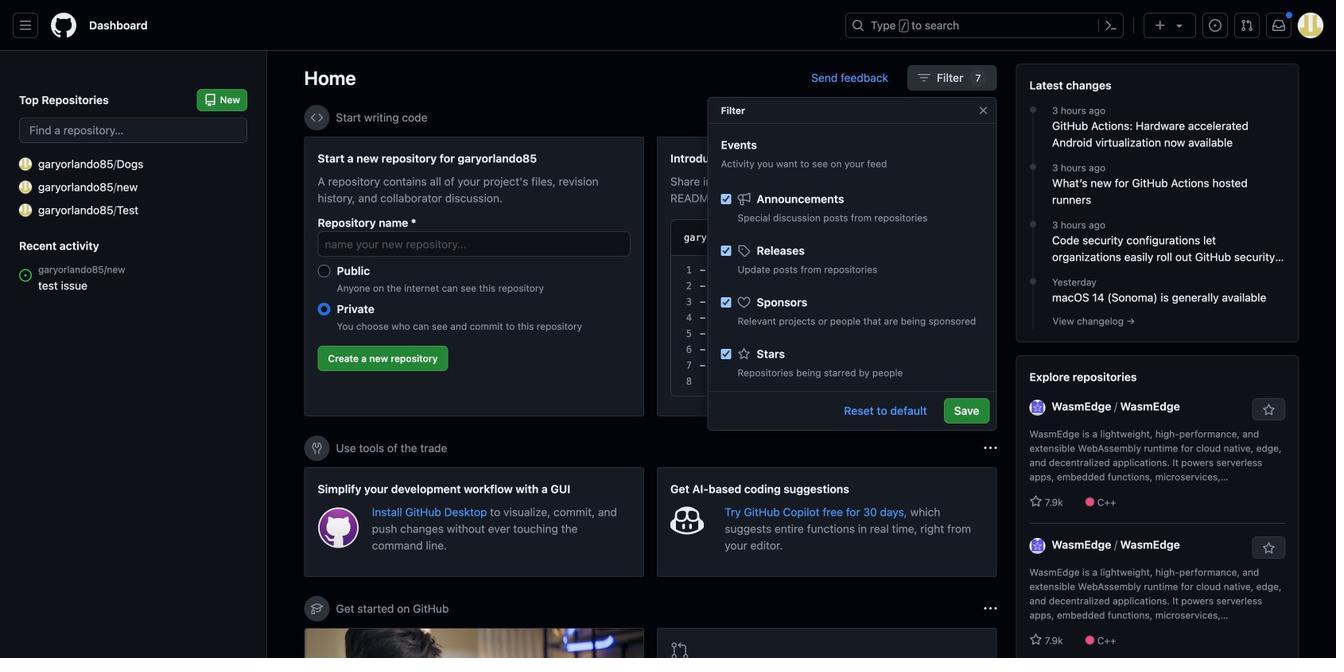 Task type: describe. For each thing, give the bounding box(es) containing it.
git pull request image
[[671, 642, 690, 659]]

filter image
[[918, 72, 931, 84]]

close menu image
[[977, 104, 990, 117]]

none submit inside introduce yourself with a profile readme element
[[919, 227, 970, 249]]

why am i seeing this? image for start a new repository element
[[984, 111, 997, 124]]

explore element
[[1016, 64, 1299, 659]]

plus image
[[1154, 19, 1167, 32]]

new image
[[19, 181, 32, 194]]

none radio inside start a new repository element
[[318, 265, 331, 278]]

why am i seeing this? image
[[984, 442, 997, 455]]

mortar board image
[[311, 603, 323, 616]]

Find a repository… text field
[[19, 118, 247, 143]]

open issue image
[[19, 269, 32, 282]]

what is github? image
[[305, 629, 644, 659]]

1 dot fill image from the top
[[1027, 161, 1040, 173]]

what is github? element
[[304, 628, 644, 659]]

git pull request image
[[1241, 19, 1254, 32]]



Task type: locate. For each thing, give the bounding box(es) containing it.
name your new repository... text field
[[318, 231, 631, 257]]

Top Repositories search field
[[19, 118, 247, 143]]

2 star this repository image from the top
[[1263, 543, 1276, 555]]

@wasmedge profile image
[[1030, 400, 1046, 416], [1030, 538, 1046, 554]]

1 dot fill image from the top
[[1027, 103, 1040, 116]]

explore repositories navigation
[[1016, 356, 1299, 659]]

1 vertical spatial @wasmedge profile image
[[1030, 538, 1046, 554]]

@wasmedge profile image for star image
[[1030, 400, 1046, 416]]

none radio inside start a new repository element
[[318, 303, 331, 316]]

introduce yourself with a profile readme element
[[657, 137, 997, 417]]

megaphone image
[[738, 193, 751, 206]]

2 why am i seeing this? image from the top
[[984, 603, 997, 616]]

why am i seeing this? image
[[984, 111, 997, 124], [984, 603, 997, 616]]

issue opened image
[[1209, 19, 1222, 32]]

get ai-based coding suggestions element
[[657, 468, 997, 578]]

github desktop image
[[318, 508, 359, 549]]

None radio
[[318, 265, 331, 278]]

test image
[[19, 204, 32, 217]]

simplify your development workflow with a gui element
[[304, 468, 644, 578]]

why am i seeing this? image for what is github? element
[[984, 603, 997, 616]]

start a new repository element
[[304, 137, 644, 417]]

0 vertical spatial star this repository image
[[1263, 404, 1276, 417]]

triangle down image
[[1173, 19, 1186, 32]]

2 dot fill image from the top
[[1027, 275, 1040, 288]]

dot fill image
[[1027, 161, 1040, 173], [1027, 275, 1040, 288]]

0 vertical spatial star image
[[738, 348, 751, 361]]

@wasmedge profile image for the rightmost star icon
[[1030, 538, 1046, 554]]

tag image
[[738, 245, 751, 257]]

2 @wasmedge profile image from the top
[[1030, 538, 1046, 554]]

None checkbox
[[721, 298, 731, 308]]

1 vertical spatial why am i seeing this? image
[[984, 603, 997, 616]]

1 vertical spatial star this repository image
[[1263, 543, 1276, 555]]

dot fill image
[[1027, 103, 1040, 116], [1027, 218, 1040, 231]]

None checkbox
[[721, 194, 731, 204], [721, 246, 731, 256], [721, 349, 731, 360], [721, 194, 731, 204], [721, 246, 731, 256], [721, 349, 731, 360]]

tools image
[[311, 442, 323, 455]]

0 vertical spatial why am i seeing this? image
[[984, 111, 997, 124]]

star this repository image
[[1263, 404, 1276, 417], [1263, 543, 1276, 555]]

1 why am i seeing this? image from the top
[[984, 111, 997, 124]]

0 horizontal spatial star image
[[738, 348, 751, 361]]

notifications image
[[1273, 19, 1285, 32]]

command palette image
[[1105, 19, 1118, 32]]

dogs image
[[19, 158, 32, 171]]

1 vertical spatial star image
[[1030, 634, 1042, 647]]

2 dot fill image from the top
[[1027, 218, 1040, 231]]

menu
[[708, 179, 996, 599]]

1 horizontal spatial star image
[[1030, 634, 1042, 647]]

heart image
[[738, 296, 751, 309]]

1 star this repository image from the top
[[1263, 404, 1276, 417]]

star image
[[1030, 496, 1042, 508]]

1 vertical spatial dot fill image
[[1027, 275, 1040, 288]]

1 vertical spatial dot fill image
[[1027, 218, 1040, 231]]

code image
[[311, 111, 323, 124]]

0 vertical spatial dot fill image
[[1027, 103, 1040, 116]]

0 vertical spatial @wasmedge profile image
[[1030, 400, 1046, 416]]

None radio
[[318, 303, 331, 316]]

1 @wasmedge profile image from the top
[[1030, 400, 1046, 416]]

0 vertical spatial dot fill image
[[1027, 161, 1040, 173]]

None submit
[[919, 227, 970, 249]]

star image
[[738, 348, 751, 361], [1030, 634, 1042, 647]]

homepage image
[[51, 13, 76, 38]]



Task type: vqa. For each thing, say whether or not it's contained in the screenshot.
the bottommost repo forked IMAGE
no



